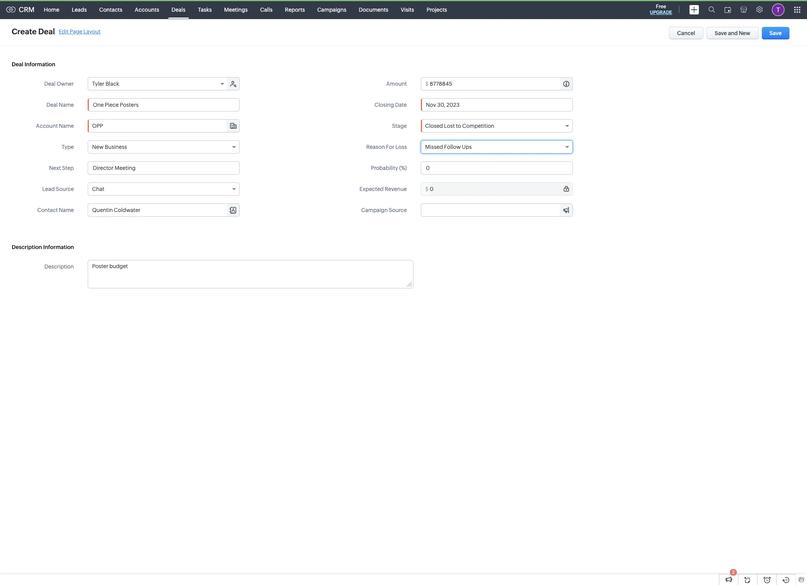 Task type: vqa. For each thing, say whether or not it's contained in the screenshot.
reports
yes



Task type: locate. For each thing, give the bounding box(es) containing it.
1 name from the top
[[59, 102, 74, 108]]

black
[[106, 81, 119, 87]]

search image
[[709, 6, 716, 13]]

information for description information
[[43, 244, 74, 250]]

0 vertical spatial description
[[12, 244, 42, 250]]

0 vertical spatial source
[[56, 186, 74, 192]]

tyler
[[92, 81, 104, 87]]

new inside button
[[739, 30, 751, 36]]

probability (%)
[[371, 165, 407, 171]]

missed
[[425, 144, 443, 150]]

deal owner
[[44, 81, 74, 87]]

name right contact
[[59, 207, 74, 213]]

$ right the revenue
[[425, 186, 429, 192]]

stage
[[392, 123, 407, 129]]

1 vertical spatial new
[[92, 144, 104, 150]]

layout
[[84, 28, 101, 35]]

1 save from the left
[[715, 30, 727, 36]]

reason for loss
[[366, 144, 407, 150]]

description for description information
[[12, 244, 42, 250]]

leads link
[[66, 0, 93, 19]]

None text field
[[88, 120, 240, 132], [421, 161, 573, 175], [88, 204, 240, 216], [422, 204, 573, 216], [88, 260, 413, 288], [88, 120, 240, 132], [421, 161, 573, 175], [88, 204, 240, 216], [422, 204, 573, 216], [88, 260, 413, 288]]

home link
[[38, 0, 66, 19]]

save down profile icon on the right of the page
[[770, 30, 782, 36]]

3 name from the top
[[59, 207, 74, 213]]

0 horizontal spatial source
[[56, 186, 74, 192]]

name right account
[[59, 123, 74, 129]]

1 $ from the top
[[425, 81, 429, 87]]

step
[[62, 165, 74, 171]]

business
[[105, 144, 127, 150]]

cancel
[[678, 30, 696, 36]]

account name
[[36, 123, 74, 129]]

type
[[62, 144, 74, 150]]

source
[[56, 186, 74, 192], [389, 207, 407, 213]]

lead
[[42, 186, 55, 192]]

deal for deal information
[[12, 61, 23, 67]]

projects link
[[421, 0, 454, 19]]

projects
[[427, 6, 447, 13]]

source for lead source
[[56, 186, 74, 192]]

save button
[[762, 27, 790, 39]]

free
[[656, 4, 667, 9]]

closing date
[[375, 102, 407, 108]]

deal up account name
[[46, 102, 58, 108]]

owner
[[57, 81, 74, 87]]

1 vertical spatial $
[[425, 186, 429, 192]]

2 vertical spatial name
[[59, 207, 74, 213]]

closed
[[425, 123, 443, 129]]

chat
[[92, 186, 104, 192]]

1 horizontal spatial save
[[770, 30, 782, 36]]

None field
[[88, 120, 240, 132], [88, 204, 240, 216], [422, 204, 573, 216], [88, 120, 240, 132], [88, 204, 240, 216], [422, 204, 573, 216]]

save
[[715, 30, 727, 36], [770, 30, 782, 36]]

2 name from the top
[[59, 123, 74, 129]]

meetings
[[224, 6, 248, 13]]

None text field
[[430, 78, 573, 90], [88, 98, 240, 112], [88, 161, 240, 175], [430, 183, 573, 195], [430, 78, 573, 90], [88, 98, 240, 112], [88, 161, 240, 175], [430, 183, 573, 195]]

1 vertical spatial name
[[59, 123, 74, 129]]

new business
[[92, 144, 127, 150]]

0 vertical spatial new
[[739, 30, 751, 36]]

deal for deal name
[[46, 102, 58, 108]]

(%)
[[399, 165, 407, 171]]

for
[[386, 144, 395, 150]]

closing
[[375, 102, 394, 108]]

documents link
[[353, 0, 395, 19]]

new right and
[[739, 30, 751, 36]]

accounts
[[135, 6, 159, 13]]

0 horizontal spatial save
[[715, 30, 727, 36]]

create menu element
[[685, 0, 704, 19]]

create deal edit page layout
[[12, 27, 101, 36]]

1 vertical spatial source
[[389, 207, 407, 213]]

create
[[12, 27, 37, 36]]

accounts link
[[129, 0, 165, 19]]

save left and
[[715, 30, 727, 36]]

deal left the owner
[[44, 81, 56, 87]]

account
[[36, 123, 58, 129]]

source right lead
[[56, 186, 74, 192]]

tyler black
[[92, 81, 119, 87]]

1 horizontal spatial source
[[389, 207, 407, 213]]

new
[[739, 30, 751, 36], [92, 144, 104, 150]]

1 horizontal spatial new
[[739, 30, 751, 36]]

information up deal owner
[[25, 61, 55, 67]]

1 vertical spatial description
[[44, 264, 74, 270]]

visits link
[[395, 0, 421, 19]]

search element
[[704, 0, 720, 19]]

0 vertical spatial information
[[25, 61, 55, 67]]

documents
[[359, 6, 389, 13]]

Chat field
[[88, 182, 240, 196]]

information down contact name
[[43, 244, 74, 250]]

MMM D, YYYY text field
[[421, 98, 573, 112]]

1 horizontal spatial description
[[44, 264, 74, 270]]

0 vertical spatial $
[[425, 81, 429, 87]]

information
[[25, 61, 55, 67], [43, 244, 74, 250]]

1 vertical spatial information
[[43, 244, 74, 250]]

deal down create
[[12, 61, 23, 67]]

2
[[733, 570, 735, 575]]

description
[[12, 244, 42, 250], [44, 264, 74, 270]]

expected
[[360, 186, 384, 192]]

$ for expected revenue
[[425, 186, 429, 192]]

new left the business
[[92, 144, 104, 150]]

reports link
[[279, 0, 311, 19]]

description for description
[[44, 264, 74, 270]]

name down the owner
[[59, 102, 74, 108]]

competition
[[463, 123, 495, 129]]

name
[[59, 102, 74, 108], [59, 123, 74, 129], [59, 207, 74, 213]]

0 vertical spatial name
[[59, 102, 74, 108]]

reports
[[285, 6, 305, 13]]

leads
[[72, 6, 87, 13]]

2 save from the left
[[770, 30, 782, 36]]

2 $ from the top
[[425, 186, 429, 192]]

source down the revenue
[[389, 207, 407, 213]]

closed lost to competition
[[425, 123, 495, 129]]

contact name
[[37, 207, 74, 213]]

$
[[425, 81, 429, 87], [425, 186, 429, 192]]

tasks
[[198, 6, 212, 13]]

crm link
[[6, 5, 35, 14]]

cancel button
[[669, 27, 704, 39]]

$ right amount at the top of page
[[425, 81, 429, 87]]

next step
[[49, 165, 74, 171]]

and
[[728, 30, 738, 36]]

0 horizontal spatial new
[[92, 144, 104, 150]]

0 horizontal spatial description
[[12, 244, 42, 250]]

deal
[[38, 27, 55, 36], [12, 61, 23, 67], [44, 81, 56, 87], [46, 102, 58, 108]]

revenue
[[385, 186, 407, 192]]



Task type: describe. For each thing, give the bounding box(es) containing it.
save for save and new
[[715, 30, 727, 36]]

name for contact name
[[59, 207, 74, 213]]

name for deal name
[[59, 102, 74, 108]]

calls
[[260, 6, 273, 13]]

profile image
[[773, 3, 785, 16]]

campaigns
[[318, 6, 347, 13]]

name for account name
[[59, 123, 74, 129]]

save for save
[[770, 30, 782, 36]]

deal left edit
[[38, 27, 55, 36]]

New Business field
[[88, 140, 240, 154]]

deal name
[[46, 102, 74, 108]]

lost
[[444, 123, 455, 129]]

reason
[[366, 144, 385, 150]]

description information
[[12, 244, 74, 250]]

visits
[[401, 6, 414, 13]]

missed follow ups
[[425, 144, 472, 150]]

new inside field
[[92, 144, 104, 150]]

next
[[49, 165, 61, 171]]

deal for deal owner
[[44, 81, 56, 87]]

deal information
[[12, 61, 55, 67]]

Closed Lost to Competition field
[[421, 119, 573, 133]]

to
[[456, 123, 461, 129]]

Tyler Black field
[[88, 78, 228, 90]]

create menu image
[[690, 5, 700, 14]]

amount
[[387, 81, 407, 87]]

$ for amount
[[425, 81, 429, 87]]

source for campaign source
[[389, 207, 407, 213]]

campaign
[[361, 207, 388, 213]]

free upgrade
[[650, 4, 673, 15]]

follow
[[444, 144, 461, 150]]

expected revenue
[[360, 186, 407, 192]]

crm
[[19, 5, 35, 14]]

information for deal information
[[25, 61, 55, 67]]

date
[[395, 102, 407, 108]]

profile element
[[768, 0, 790, 19]]

edit page layout link
[[59, 28, 101, 35]]

contact
[[37, 207, 58, 213]]

page
[[70, 28, 82, 35]]

home
[[44, 6, 59, 13]]

campaigns link
[[311, 0, 353, 19]]

upgrade
[[650, 10, 673, 15]]

save and new
[[715, 30, 751, 36]]

Missed Follow Ups field
[[421, 140, 573, 154]]

tasks link
[[192, 0, 218, 19]]

contacts
[[99, 6, 122, 13]]

ups
[[462, 144, 472, 150]]

edit
[[59, 28, 69, 35]]

lead source
[[42, 186, 74, 192]]

loss
[[396, 144, 407, 150]]

probability
[[371, 165, 398, 171]]

deals
[[172, 6, 186, 13]]

meetings link
[[218, 0, 254, 19]]

contacts link
[[93, 0, 129, 19]]

calls link
[[254, 0, 279, 19]]

save and new button
[[707, 27, 759, 39]]

deals link
[[165, 0, 192, 19]]

campaign source
[[361, 207, 407, 213]]

calendar image
[[725, 6, 732, 13]]



